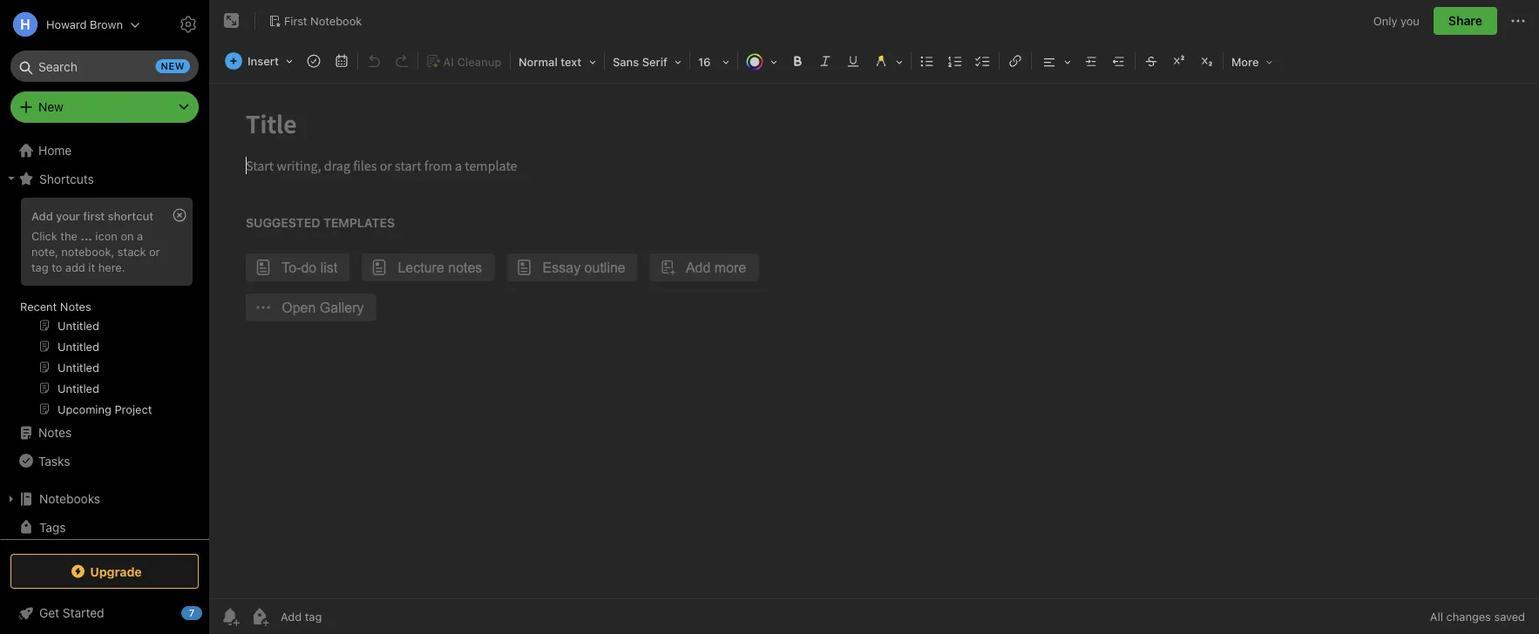 Task type: locate. For each thing, give the bounding box(es) containing it.
serif
[[642, 55, 668, 68]]

insert
[[248, 54, 279, 68]]

here.
[[98, 260, 125, 274]]

click
[[31, 229, 57, 242]]

notes inside group
[[60, 300, 91, 313]]

subscript image
[[1195, 49, 1219, 73]]

howard brown
[[46, 18, 123, 31]]

notes link
[[0, 419, 201, 447]]

Heading level field
[[512, 49, 602, 74]]

new button
[[10, 92, 199, 123]]

notes
[[60, 300, 91, 313], [38, 426, 72, 440]]

calendar event image
[[329, 49, 354, 73]]

notebook,
[[61, 245, 114, 258]]

italic image
[[813, 49, 838, 73]]

16
[[698, 55, 711, 68]]

tree
[[0, 137, 209, 608]]

Insert field
[[221, 49, 299, 73]]

to
[[52, 260, 62, 274]]

add
[[65, 260, 85, 274]]

shortcut
[[108, 209, 154, 222]]

strikethrough image
[[1139, 49, 1164, 73]]

...
[[81, 229, 92, 242]]

0 vertical spatial notes
[[60, 300, 91, 313]]

stack
[[118, 245, 146, 258]]

only you
[[1374, 14, 1420, 27]]

a
[[137, 229, 143, 242]]

7
[[189, 608, 195, 619]]

icon
[[95, 229, 118, 242]]

upgrade
[[90, 565, 142, 579]]

note window element
[[209, 0, 1539, 635]]

more actions image
[[1508, 10, 1529, 31]]

add your first shortcut
[[31, 209, 154, 222]]

task image
[[302, 49, 326, 73]]

it
[[88, 260, 95, 274]]

or
[[149, 245, 160, 258]]

saved
[[1494, 611, 1525, 624]]

text
[[561, 55, 582, 68]]

sans
[[613, 55, 639, 68]]

notes up tasks
[[38, 426, 72, 440]]

Help and Learning task checklist field
[[0, 600, 209, 628]]

shortcuts button
[[0, 165, 201, 193]]

notebooks
[[39, 492, 100, 506]]

group
[[0, 193, 201, 426]]

More field
[[1225, 49, 1279, 74]]

upgrade button
[[10, 554, 199, 589]]

first
[[284, 14, 307, 27]]

tag
[[31, 260, 48, 274]]

home
[[38, 143, 72, 158]]

1 vertical spatial notes
[[38, 426, 72, 440]]

notes right the recent at the left of page
[[60, 300, 91, 313]]

bulleted list image
[[915, 49, 940, 73]]

tree containing home
[[0, 137, 209, 608]]

tags button
[[0, 513, 201, 541]]

only
[[1374, 14, 1398, 27]]

more
[[1232, 55, 1259, 68]]

Font color field
[[740, 49, 784, 74]]

add tag image
[[249, 607, 270, 628]]

Search text field
[[23, 51, 187, 82]]



Task type: vqa. For each thing, say whether or not it's contained in the screenshot.
widgets
no



Task type: describe. For each thing, give the bounding box(es) containing it.
superscript image
[[1167, 49, 1191, 73]]

you
[[1401, 14, 1420, 27]]

add a reminder image
[[220, 607, 241, 628]]

expand note image
[[221, 10, 242, 31]]

notebook
[[310, 14, 362, 27]]

More actions field
[[1508, 7, 1529, 35]]

started
[[63, 606, 104, 621]]

tags
[[39, 520, 66, 535]]

howard
[[46, 18, 87, 31]]

all
[[1430, 611, 1443, 624]]

settings image
[[178, 14, 199, 35]]

Note Editor text field
[[209, 84, 1539, 599]]

changes
[[1447, 611, 1491, 624]]

expand notebooks image
[[4, 492, 18, 506]]

tasks
[[38, 454, 70, 468]]

new search field
[[23, 51, 190, 82]]

click to collapse image
[[203, 602, 216, 623]]

new
[[161, 61, 185, 72]]

checklist image
[[971, 49, 995, 73]]

first
[[83, 209, 105, 222]]

the
[[60, 229, 77, 242]]

group containing add your first shortcut
[[0, 193, 201, 426]]

your
[[56, 209, 80, 222]]

recent
[[20, 300, 57, 313]]

normal
[[519, 55, 558, 68]]

home link
[[0, 137, 209, 165]]

share
[[1449, 14, 1483, 28]]

notebooks link
[[0, 485, 201, 513]]

share button
[[1434, 7, 1497, 35]]

Account field
[[0, 7, 140, 42]]

icon on a note, notebook, stack or tag to add it here.
[[31, 229, 160, 274]]

tasks button
[[0, 447, 201, 475]]

Font size field
[[692, 49, 736, 74]]

outdent image
[[1107, 49, 1131, 73]]

normal text
[[519, 55, 582, 68]]

bold image
[[785, 49, 810, 73]]

Alignment field
[[1034, 49, 1077, 74]]

get
[[39, 606, 59, 621]]

insert link image
[[1003, 49, 1028, 73]]

first notebook button
[[262, 9, 368, 33]]

on
[[121, 229, 134, 242]]

shortcuts
[[39, 171, 94, 186]]

Highlight field
[[867, 49, 909, 74]]

get started
[[39, 606, 104, 621]]

add
[[31, 209, 53, 222]]

click the ...
[[31, 229, 92, 242]]

note,
[[31, 245, 58, 258]]

all changes saved
[[1430, 611, 1525, 624]]

Font family field
[[607, 49, 688, 74]]

indent image
[[1079, 49, 1103, 73]]

Add tag field
[[279, 610, 410, 625]]

brown
[[90, 18, 123, 31]]

recent notes
[[20, 300, 91, 313]]

underline image
[[841, 49, 865, 73]]

first notebook
[[284, 14, 362, 27]]

numbered list image
[[943, 49, 967, 73]]

sans serif
[[613, 55, 668, 68]]

new
[[38, 100, 63, 114]]



